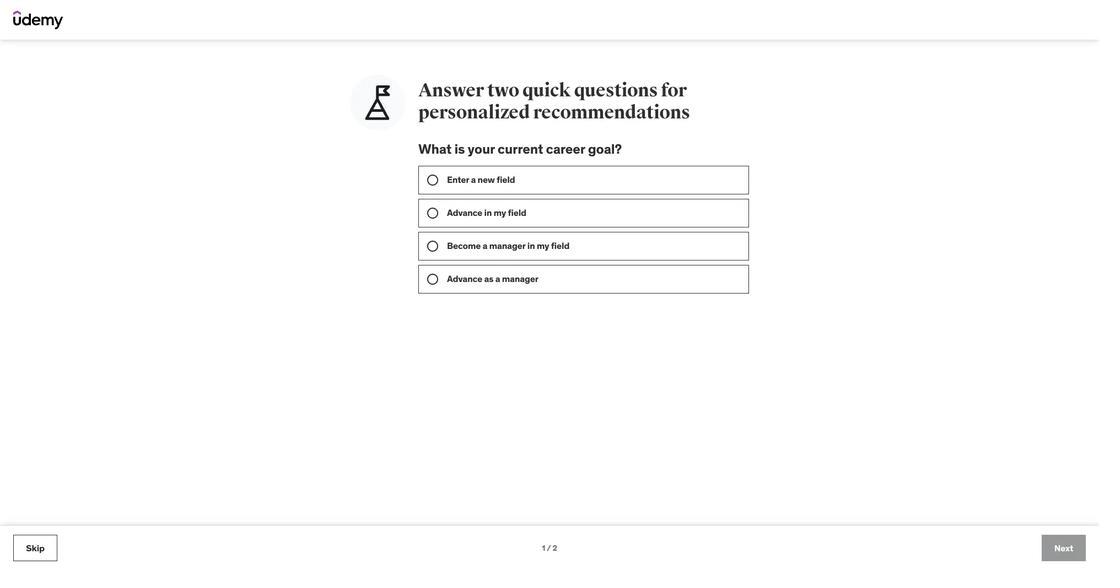 Task type: describe. For each thing, give the bounding box(es) containing it.
recommendations
[[534, 101, 690, 124]]

0 horizontal spatial in
[[485, 207, 492, 219]]

1 / 2
[[542, 544, 558, 554]]

advance as a manager
[[447, 273, 539, 285]]

next button
[[1043, 536, 1087, 562]]

1 vertical spatial manager
[[502, 273, 539, 285]]

skip link
[[13, 536, 57, 562]]

questions
[[574, 79, 658, 102]]

a for become
[[483, 240, 488, 252]]

2
[[553, 544, 558, 554]]

advance for advance as a manager
[[447, 273, 483, 285]]

field for enter a new field
[[497, 174, 516, 186]]

/
[[547, 544, 551, 554]]

0 vertical spatial manager
[[490, 240, 526, 252]]

answer
[[419, 79, 484, 102]]

your
[[468, 141, 495, 157]]

1
[[542, 544, 546, 554]]

become
[[447, 240, 481, 252]]

0 vertical spatial my
[[494, 207, 506, 219]]

current
[[498, 141, 544, 157]]

personalized
[[419, 101, 530, 124]]

2 horizontal spatial a
[[496, 273, 501, 285]]



Task type: locate. For each thing, give the bounding box(es) containing it.
what
[[419, 141, 452, 157]]

1 vertical spatial my
[[537, 240, 550, 252]]

2 vertical spatial field
[[551, 240, 570, 252]]

1 horizontal spatial my
[[537, 240, 550, 252]]

advance up become
[[447, 207, 483, 219]]

a
[[471, 174, 476, 186], [483, 240, 488, 252], [496, 273, 501, 285]]

enter
[[447, 174, 469, 186]]

advance
[[447, 207, 483, 219], [447, 273, 483, 285]]

field for advance in my field
[[508, 207, 527, 219]]

1 vertical spatial field
[[508, 207, 527, 219]]

udemy image
[[13, 10, 63, 29]]

field
[[497, 174, 516, 186], [508, 207, 527, 219], [551, 240, 570, 252]]

a for enter
[[471, 174, 476, 186]]

manager right as
[[502, 273, 539, 285]]

0 vertical spatial advance
[[447, 207, 483, 219]]

2 vertical spatial a
[[496, 273, 501, 285]]

0 horizontal spatial my
[[494, 207, 506, 219]]

for
[[662, 79, 687, 102]]

what is your current career goal?
[[419, 141, 622, 157]]

next
[[1055, 543, 1074, 554]]

advance for advance in my field
[[447, 207, 483, 219]]

new
[[478, 174, 495, 186]]

manager up advance as a manager
[[490, 240, 526, 252]]

a right become
[[483, 240, 488, 252]]

is
[[455, 141, 465, 157]]

in up advance as a manager
[[528, 240, 535, 252]]

0 vertical spatial field
[[497, 174, 516, 186]]

1 horizontal spatial in
[[528, 240, 535, 252]]

0 vertical spatial a
[[471, 174, 476, 186]]

in down new on the left
[[485, 207, 492, 219]]

advance in my field
[[447, 207, 527, 219]]

quick
[[523, 79, 571, 102]]

1 vertical spatial a
[[483, 240, 488, 252]]

goal?
[[588, 141, 622, 157]]

1 advance from the top
[[447, 207, 483, 219]]

0 vertical spatial in
[[485, 207, 492, 219]]

0 horizontal spatial a
[[471, 174, 476, 186]]

my
[[494, 207, 506, 219], [537, 240, 550, 252]]

a right as
[[496, 273, 501, 285]]

answer two quick questions for personalized recommendations
[[419, 79, 690, 124]]

skip
[[26, 543, 45, 554]]

in
[[485, 207, 492, 219], [528, 240, 535, 252]]

1 vertical spatial in
[[528, 240, 535, 252]]

career
[[546, 141, 586, 157]]

1 vertical spatial advance
[[447, 273, 483, 285]]

two
[[488, 79, 520, 102]]

2 advance from the top
[[447, 273, 483, 285]]

become a manager in my field
[[447, 240, 570, 252]]

advance left as
[[447, 273, 483, 285]]

manager
[[490, 240, 526, 252], [502, 273, 539, 285]]

enter a new field
[[447, 174, 516, 186]]

1 horizontal spatial a
[[483, 240, 488, 252]]

as
[[485, 273, 494, 285]]

a left new on the left
[[471, 174, 476, 186]]



Task type: vqa. For each thing, say whether or not it's contained in the screenshot.
MY to the top
yes



